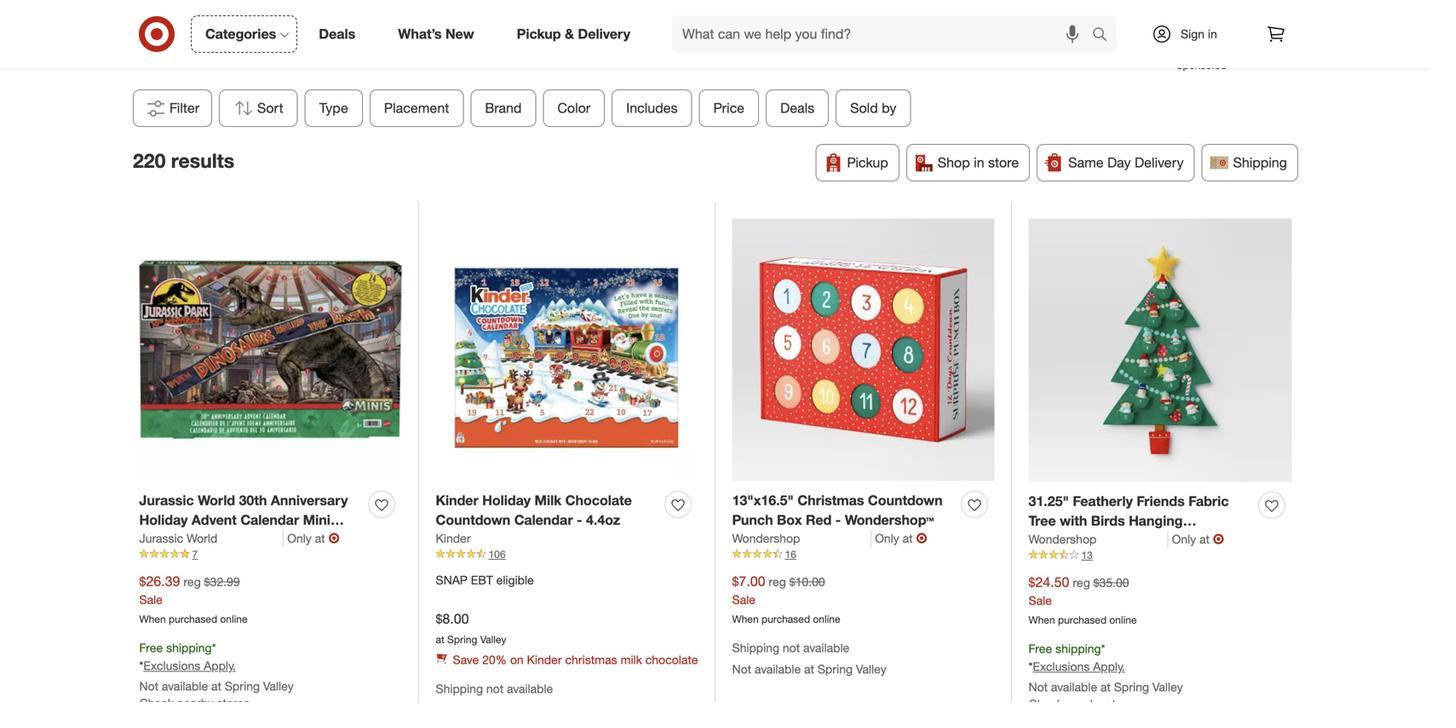 Task type: vqa. For each thing, say whether or not it's contained in the screenshot.
shipping corresponding to $24.50
yes



Task type: describe. For each thing, give the bounding box(es) containing it.
countdown inside kinder holiday milk chocolate countdown calendar - 4.4oz
[[436, 512, 511, 528]]

featherly
[[1073, 493, 1133, 510]]

apply. for $26.39
[[204, 658, 236, 673]]

sold by button
[[836, 90, 911, 127]]

sign in
[[1181, 26, 1218, 41]]

eligible
[[496, 573, 534, 587]]

pickup for pickup
[[847, 154, 889, 171]]

categories link
[[191, 15, 298, 53]]

shipping for shipping not available not available at spring valley
[[732, 640, 780, 655]]

what's new
[[398, 26, 474, 42]]

punch
[[732, 512, 773, 528]]

type button
[[305, 90, 363, 127]]

kinder holiday milk chocolate countdown calendar - 4.4oz
[[436, 492, 632, 528]]

not for jurassic world 30th anniversary holiday advent calendar mini figure set (target exclusive)
[[139, 679, 159, 694]]

color
[[558, 100, 591, 116]]

exclusive)
[[258, 531, 323, 548]]

exclusions apply. link for $24.50
[[1033, 659, 1125, 674]]

purchased for $24.50
[[1058, 613, 1107, 626]]

with
[[1060, 513, 1088, 529]]

not available at spring valley for $26.39
[[139, 679, 294, 694]]

deals link
[[304, 15, 377, 53]]

$32.99
[[204, 574, 240, 589]]

valley inside shipping not available not available at spring valley
[[856, 662, 887, 677]]

deals button
[[766, 90, 829, 127]]

$8.00
[[436, 610, 469, 627]]

only for hanging
[[1172, 532, 1197, 546]]

when for $7.00
[[732, 612, 759, 625]]

13"x16.5" christmas countdown punch box red - wondershop™ link
[[732, 491, 955, 530]]

price button
[[699, 90, 759, 127]]

sold
[[851, 100, 878, 116]]

13"x16.5" christmas countdown punch box red - wondershop™
[[732, 492, 943, 528]]

$35.00
[[1094, 575, 1130, 590]]

milk
[[621, 652, 642, 667]]

16 link
[[732, 547, 995, 562]]

20%
[[482, 652, 507, 667]]

deals for deals button
[[781, 100, 815, 116]]

green
[[1029, 551, 1068, 568]]

when for $26.39
[[139, 612, 166, 625]]

not for 31.25" featherly friends fabric tree with birds hanging christmas countdown calendar green - wondershop™
[[1029, 680, 1048, 694]]

$7.00
[[732, 573, 766, 590]]

includes button
[[612, 90, 692, 127]]

by
[[882, 100, 897, 116]]

color button
[[543, 90, 605, 127]]

countdown inside 31.25" featherly friends fabric tree with birds hanging christmas countdown calendar green - wondershop™
[[1099, 532, 1174, 549]]

exclusions apply. link for $26.39
[[144, 658, 236, 673]]

mini
[[303, 512, 331, 528]]

kinder link
[[436, 530, 471, 547]]

spring inside shipping not available not available at spring valley
[[818, 662, 853, 677]]

wondershop link for with
[[1029, 531, 1169, 548]]

store
[[989, 154, 1019, 171]]

shop in store
[[938, 154, 1019, 171]]

new
[[446, 26, 474, 42]]

jurassic for jurassic world 30th anniversary holiday advent calendar mini figure set (target exclusive)
[[139, 492, 194, 509]]

(target
[[209, 531, 254, 548]]

day
[[1108, 154, 1131, 171]]

30th
[[239, 492, 267, 509]]

sign in link
[[1138, 15, 1244, 53]]

save
[[453, 652, 479, 667]]

7
[[192, 548, 198, 561]]

placement
[[384, 100, 449, 116]]

purchased for $26.39
[[169, 612, 217, 625]]

7 link
[[139, 547, 402, 562]]

sort
[[257, 100, 284, 116]]

sale for $24.50
[[1029, 593, 1052, 608]]

advent
[[192, 512, 237, 528]]

106
[[489, 548, 506, 561]]

What can we help you find? suggestions appear below search field
[[672, 15, 1097, 53]]

snap
[[436, 573, 468, 587]]

13"x16.5"
[[732, 492, 794, 509]]

sponsored
[[1177, 59, 1227, 72]]

sign
[[1181, 26, 1205, 41]]

hanging
[[1129, 513, 1183, 529]]

wondershop™ inside 31.25" featherly friends fabric tree with birds hanging christmas countdown calendar green - wondershop™
[[1081, 551, 1171, 568]]

red
[[806, 512, 832, 528]]

holiday inside kinder holiday milk chocolate countdown calendar - 4.4oz
[[482, 492, 531, 509]]

save 20% on kinder christmas milk chocolate
[[453, 652, 698, 667]]

31.25"
[[1029, 493, 1069, 510]]

figure
[[139, 531, 180, 548]]

categories
[[205, 26, 276, 42]]

¬ for hanging
[[1213, 531, 1225, 547]]

31.25" featherly friends fabric tree with birds hanging christmas countdown calendar green - wondershop™
[[1029, 493, 1237, 568]]

shipping button
[[1202, 144, 1299, 182]]

shipping for $24.50
[[1056, 641, 1101, 656]]

106 link
[[436, 547, 698, 562]]

sale for $7.00
[[732, 592, 756, 607]]

- for 4.4oz
[[577, 512, 582, 528]]

free for $24.50
[[1029, 641, 1053, 656]]

jurassic world 30th anniversary holiday advent calendar mini figure set (target exclusive) link
[[139, 491, 362, 548]]

apply. for $24.50
[[1093, 659, 1125, 674]]

includes
[[627, 100, 678, 116]]

at inside shipping not available not available at spring valley
[[804, 662, 815, 677]]

wondershop link for red
[[732, 530, 872, 547]]

snap ebt eligible
[[436, 573, 534, 587]]

delivery for pickup & delivery
[[578, 26, 631, 42]]

reg for $26.39
[[183, 574, 201, 589]]

purchased for $7.00
[[762, 612, 810, 625]]

$26.39
[[139, 573, 180, 590]]

results
[[171, 149, 234, 173]]

220 results
[[133, 149, 234, 173]]

only for mini
[[287, 531, 312, 546]]

online for $26.39
[[220, 612, 248, 625]]

$24.50
[[1029, 574, 1070, 590]]



Task type: locate. For each thing, give the bounding box(es) containing it.
apply. down $26.39 reg $32.99 sale when purchased online
[[204, 658, 236, 673]]

1 horizontal spatial wondershop™
[[1081, 551, 1171, 568]]

0 horizontal spatial free
[[139, 640, 163, 655]]

online inside $7.00 reg $10.00 sale when purchased online
[[813, 612, 841, 625]]

$24.50 reg $35.00 sale when purchased online
[[1029, 574, 1137, 626]]

0 horizontal spatial holiday
[[139, 512, 188, 528]]

not for shipping not available not available at spring valley
[[783, 640, 800, 655]]

shipping inside shipping not available not available at spring valley
[[732, 640, 780, 655]]

exclusions apply. link down $26.39 reg $32.99 sale when purchased online
[[144, 658, 236, 673]]

1 horizontal spatial wondershop link
[[1029, 531, 1169, 548]]

0 vertical spatial holiday
[[482, 492, 531, 509]]

not down $7.00 reg $10.00 sale when purchased online
[[783, 640, 800, 655]]

free
[[139, 640, 163, 655], [1029, 641, 1053, 656]]

calendar down 30th
[[241, 512, 299, 528]]

0 vertical spatial world
[[198, 492, 235, 509]]

jurassic world link
[[139, 530, 284, 547]]

when down $26.39 on the bottom of the page
[[139, 612, 166, 625]]

kinder for kinder
[[436, 531, 471, 546]]

0 vertical spatial kinder
[[436, 492, 479, 509]]

sale for $26.39
[[139, 592, 163, 607]]

world for jurassic world
[[187, 531, 218, 546]]

$8.00 at spring valley
[[436, 610, 507, 646]]

kinder right on at the left bottom
[[527, 652, 562, 667]]

world inside jurassic world 30th anniversary holiday advent calendar mini figure set (target exclusive)
[[198, 492, 235, 509]]

when
[[139, 612, 166, 625], [732, 612, 759, 625], [1029, 613, 1056, 626]]

holiday left milk
[[482, 492, 531, 509]]

not available at spring valley for $24.50
[[1029, 680, 1183, 694]]

1 horizontal spatial countdown
[[868, 492, 943, 509]]

not inside shipping not available not available at spring valley
[[732, 662, 752, 677]]

- inside 31.25" featherly friends fabric tree with birds hanging christmas countdown calendar green - wondershop™
[[1072, 551, 1078, 568]]

reg inside $24.50 reg $35.00 sale when purchased online
[[1073, 575, 1091, 590]]

sale inside $26.39 reg $32.99 sale when purchased online
[[139, 592, 163, 607]]

13
[[1082, 549, 1093, 561]]

pickup inside pickup & delivery link
[[517, 26, 561, 42]]

pickup down "sold by" button
[[847, 154, 889, 171]]

0 horizontal spatial calendar
[[241, 512, 299, 528]]

free shipping * * exclusions apply. for $26.39
[[139, 640, 236, 673]]

exclusions apply. link down $24.50 reg $35.00 sale when purchased online
[[1033, 659, 1125, 674]]

1 horizontal spatial exclusions
[[1033, 659, 1090, 674]]

what's
[[398, 26, 442, 42]]

deals for deals link in the top of the page
[[319, 26, 356, 42]]

on
[[510, 652, 524, 667]]

1 horizontal spatial purchased
[[762, 612, 810, 625]]

only up "13" link
[[1172, 532, 1197, 546]]

exclusions for $24.50
[[1033, 659, 1090, 674]]

online for $24.50
[[1110, 613, 1137, 626]]

shop
[[938, 154, 970, 171]]

kinder up kinder link
[[436, 492, 479, 509]]

exclusions apply. link
[[144, 658, 236, 673], [1033, 659, 1125, 674]]

1 jurassic from the top
[[139, 492, 194, 509]]

0 horizontal spatial ¬
[[329, 530, 340, 546]]

1 horizontal spatial apply.
[[1093, 659, 1125, 674]]

1 horizontal spatial calendar
[[514, 512, 573, 528]]

free shipping * * exclusions apply. down $24.50 reg $35.00 sale when purchased online
[[1029, 641, 1125, 674]]

world
[[198, 492, 235, 509], [187, 531, 218, 546]]

sale down '$24.50'
[[1029, 593, 1052, 608]]

2 vertical spatial kinder
[[527, 652, 562, 667]]

0 horizontal spatial not available at spring valley
[[139, 679, 294, 694]]

31.25" featherly friends fabric tree with birds hanging christmas countdown calendar green - wondershop™ image
[[1029, 219, 1292, 482], [1029, 219, 1292, 482]]

2 horizontal spatial reg
[[1073, 575, 1091, 590]]

0 horizontal spatial wondershop link
[[732, 530, 872, 547]]

1 horizontal spatial shipping
[[1056, 641, 1101, 656]]

2 horizontal spatial when
[[1029, 613, 1056, 626]]

purchased inside $7.00 reg $10.00 sale when purchased online
[[762, 612, 810, 625]]

jurassic world 30th anniversary holiday advent calendar mini figure set (target exclusive)
[[139, 492, 348, 548]]

countdown up kinder link
[[436, 512, 511, 528]]

when down '$24.50'
[[1029, 613, 1056, 626]]

purchased down $32.99
[[169, 612, 217, 625]]

1 horizontal spatial -
[[836, 512, 841, 528]]

not
[[732, 662, 752, 677], [139, 679, 159, 694], [1029, 680, 1048, 694]]

apply. down $24.50 reg $35.00 sale when purchased online
[[1093, 659, 1125, 674]]

friends
[[1137, 493, 1185, 510]]

jurassic world 30th anniversary holiday advent calendar mini figure set (target exclusive) image
[[139, 219, 402, 481], [139, 219, 402, 481]]

2 vertical spatial shipping
[[436, 681, 483, 696]]

world up 7
[[187, 531, 218, 546]]

1 horizontal spatial exclusions apply. link
[[1033, 659, 1125, 674]]

christmas inside 31.25" featherly friends fabric tree with birds hanging christmas countdown calendar green - wondershop™
[[1029, 532, 1096, 549]]

only at ¬ for hanging
[[1172, 531, 1225, 547]]

kinder holiday milk chocolate countdown calendar - 4.4oz image
[[436, 219, 698, 481], [436, 219, 698, 481]]

when inside $24.50 reg $35.00 sale when purchased online
[[1029, 613, 1056, 626]]

13 link
[[1029, 548, 1292, 563]]

countdown up '16' link
[[868, 492, 943, 509]]

2 horizontal spatial sale
[[1029, 593, 1052, 608]]

2 horizontal spatial purchased
[[1058, 613, 1107, 626]]

free shipping * * exclusions apply. for $24.50
[[1029, 641, 1125, 674]]

in for shop
[[974, 154, 985, 171]]

jurassic up jurassic world
[[139, 492, 194, 509]]

sale down $26.39 on the bottom of the page
[[139, 592, 163, 607]]

purchased inside $26.39 reg $32.99 sale when purchased online
[[169, 612, 217, 625]]

world for jurassic world 30th anniversary holiday advent calendar mini figure set (target exclusive)
[[198, 492, 235, 509]]

brand
[[485, 100, 522, 116]]

- left 13
[[1072, 551, 1078, 568]]

0 horizontal spatial not
[[139, 679, 159, 694]]

purchased down $35.00
[[1058, 613, 1107, 626]]

0 horizontal spatial free shipping * * exclusions apply.
[[139, 640, 236, 673]]

0 vertical spatial shipping
[[1234, 154, 1288, 171]]

in inside button
[[974, 154, 985, 171]]

chocolate
[[646, 652, 698, 667]]

1 horizontal spatial holiday
[[482, 492, 531, 509]]

exclusions down $24.50 reg $35.00 sale when purchased online
[[1033, 659, 1090, 674]]

0 horizontal spatial online
[[220, 612, 248, 625]]

what's new link
[[384, 15, 496, 53]]

pickup & delivery
[[517, 26, 631, 42]]

- left the 4.4oz on the bottom of the page
[[577, 512, 582, 528]]

1 vertical spatial countdown
[[436, 512, 511, 528]]

1 vertical spatial pickup
[[847, 154, 889, 171]]

1 vertical spatial not
[[486, 681, 504, 696]]

not inside shipping not available not available at spring valley
[[783, 640, 800, 655]]

online down $10.00
[[813, 612, 841, 625]]

kinder holiday milk chocolate countdown calendar - 4.4oz link
[[436, 491, 658, 530]]

delivery for same day delivery
[[1135, 154, 1184, 171]]

wondershop link up 16
[[732, 530, 872, 547]]

tree
[[1029, 513, 1056, 529]]

holiday
[[482, 492, 531, 509], [139, 512, 188, 528]]

deals left the sold
[[781, 100, 815, 116]]

1 horizontal spatial not available at spring valley
[[1029, 680, 1183, 694]]

in right sign
[[1208, 26, 1218, 41]]

christmas
[[798, 492, 864, 509], [1029, 532, 1096, 549]]

0 horizontal spatial wondershop™
[[845, 512, 934, 528]]

1 horizontal spatial delivery
[[1135, 154, 1184, 171]]

shipping for $26.39
[[166, 640, 212, 655]]

1 horizontal spatial free shipping * * exclusions apply.
[[1029, 641, 1125, 674]]

- inside kinder holiday milk chocolate countdown calendar - 4.4oz
[[577, 512, 582, 528]]

apply.
[[204, 658, 236, 673], [1093, 659, 1125, 674]]

delivery right &
[[578, 26, 631, 42]]

¬ for mini
[[329, 530, 340, 546]]

online for $7.00
[[813, 612, 841, 625]]

1 vertical spatial world
[[187, 531, 218, 546]]

shop in store button
[[906, 144, 1030, 182]]

only at ¬ for mini
[[287, 530, 340, 546]]

reg down 13
[[1073, 575, 1091, 590]]

1 vertical spatial christmas
[[1029, 532, 1096, 549]]

delivery
[[578, 26, 631, 42], [1135, 154, 1184, 171]]

0 vertical spatial delivery
[[578, 26, 631, 42]]

free down $26.39 reg $32.99 sale when purchased online
[[139, 640, 163, 655]]

calendar down milk
[[514, 512, 573, 528]]

online
[[220, 612, 248, 625], [813, 612, 841, 625], [1110, 613, 1137, 626]]

2 horizontal spatial only
[[1172, 532, 1197, 546]]

online inside $26.39 reg $32.99 sale when purchased online
[[220, 612, 248, 625]]

pickup for pickup & delivery
[[517, 26, 561, 42]]

box
[[777, 512, 802, 528]]

1 horizontal spatial free
[[1029, 641, 1053, 656]]

same day delivery button
[[1037, 144, 1195, 182]]

wondershop™ up $35.00
[[1081, 551, 1171, 568]]

christmas up red
[[798, 492, 864, 509]]

¬ for wondershop™
[[917, 530, 928, 546]]

christmas down the with
[[1029, 532, 1096, 549]]

- right red
[[836, 512, 841, 528]]

only at ¬ down fabric
[[1172, 531, 1225, 547]]

1 horizontal spatial not
[[732, 662, 752, 677]]

in for sign
[[1208, 26, 1218, 41]]

free shipping * * exclusions apply.
[[139, 640, 236, 673], [1029, 641, 1125, 674]]

1 vertical spatial deals
[[781, 100, 815, 116]]

2 horizontal spatial only at ¬
[[1172, 531, 1225, 547]]

1 vertical spatial kinder
[[436, 531, 471, 546]]

1 horizontal spatial only
[[875, 531, 900, 546]]

reg for $24.50
[[1073, 575, 1091, 590]]

reg inside $7.00 reg $10.00 sale when purchased online
[[769, 574, 786, 589]]

wondershop down punch
[[732, 531, 800, 546]]

when inside $7.00 reg $10.00 sale when purchased online
[[732, 612, 759, 625]]

0 horizontal spatial christmas
[[798, 492, 864, 509]]

pickup left &
[[517, 26, 561, 42]]

only at ¬
[[287, 530, 340, 546], [875, 530, 928, 546], [1172, 531, 1225, 547]]

0 horizontal spatial purchased
[[169, 612, 217, 625]]

0 vertical spatial pickup
[[517, 26, 561, 42]]

only for wondershop™
[[875, 531, 900, 546]]

shipping for shipping
[[1234, 154, 1288, 171]]

0 horizontal spatial wondershop
[[732, 531, 800, 546]]

kinder inside kinder holiday milk chocolate countdown calendar - 4.4oz
[[436, 492, 479, 509]]

advertisement region
[[205, 0, 1227, 58]]

placement button
[[370, 90, 464, 127]]

1 vertical spatial in
[[974, 154, 985, 171]]

kinder
[[436, 492, 479, 509], [436, 531, 471, 546], [527, 652, 562, 667]]

0 horizontal spatial delivery
[[578, 26, 631, 42]]

0 vertical spatial wondershop™
[[845, 512, 934, 528]]

0 vertical spatial christmas
[[798, 492, 864, 509]]

13"x16.5" christmas countdown punch box red - wondershop™ image
[[732, 219, 995, 481], [732, 219, 995, 481]]

calendar inside 31.25" featherly friends fabric tree with birds hanging christmas countdown calendar green - wondershop™
[[1178, 532, 1237, 549]]

- for wondershop™
[[836, 512, 841, 528]]

¬
[[329, 530, 340, 546], [917, 530, 928, 546], [1213, 531, 1225, 547]]

purchased inside $24.50 reg $35.00 sale when purchased online
[[1058, 613, 1107, 626]]

1 vertical spatial jurassic
[[139, 531, 183, 546]]

1 vertical spatial shipping
[[732, 640, 780, 655]]

0 vertical spatial not
[[783, 640, 800, 655]]

0 horizontal spatial -
[[577, 512, 582, 528]]

wondershop down the with
[[1029, 532, 1097, 546]]

0 horizontal spatial shipping
[[436, 681, 483, 696]]

0 horizontal spatial only
[[287, 531, 312, 546]]

free shipping * * exclusions apply. down $26.39 reg $32.99 sale when purchased online
[[139, 640, 236, 673]]

1 horizontal spatial online
[[813, 612, 841, 625]]

jurassic left set
[[139, 531, 183, 546]]

0 vertical spatial jurassic
[[139, 492, 194, 509]]

deals
[[319, 26, 356, 42], [781, 100, 815, 116]]

same
[[1069, 154, 1104, 171]]

shipping inside button
[[1234, 154, 1288, 171]]

wondershop
[[732, 531, 800, 546], [1029, 532, 1097, 546]]

0 horizontal spatial shipping
[[166, 640, 212, 655]]

price
[[714, 100, 745, 116]]

valley inside $8.00 at spring valley
[[480, 633, 507, 646]]

0 vertical spatial in
[[1208, 26, 1218, 41]]

jurassic for jurassic world
[[139, 531, 183, 546]]

at inside $8.00 at spring valley
[[436, 633, 445, 646]]

wondershop for box
[[732, 531, 800, 546]]

&
[[565, 26, 574, 42]]

world up advent
[[198, 492, 235, 509]]

2 horizontal spatial not
[[1029, 680, 1048, 694]]

2 horizontal spatial shipping
[[1234, 154, 1288, 171]]

1 horizontal spatial when
[[732, 612, 759, 625]]

- inside the 13"x16.5" christmas countdown punch box red - wondershop™
[[836, 512, 841, 528]]

wondershop™
[[845, 512, 934, 528], [1081, 551, 1171, 568]]

only at ¬ for wondershop™
[[875, 530, 928, 546]]

not down 20%
[[486, 681, 504, 696]]

countdown inside the 13"x16.5" christmas countdown punch box red - wondershop™
[[868, 492, 943, 509]]

free down $24.50 reg $35.00 sale when purchased online
[[1029, 641, 1053, 656]]

2 horizontal spatial online
[[1110, 613, 1137, 626]]

shipping down $26.39 reg $32.99 sale when purchased online
[[166, 640, 212, 655]]

1 horizontal spatial reg
[[769, 574, 786, 589]]

jurassic world
[[139, 531, 218, 546]]

1 horizontal spatial only at ¬
[[875, 530, 928, 546]]

1 vertical spatial wondershop™
[[1081, 551, 1171, 568]]

when down $7.00
[[732, 612, 759, 625]]

chocolate
[[566, 492, 632, 509]]

$26.39 reg $32.99 sale when purchased online
[[139, 573, 248, 625]]

4.4oz
[[586, 512, 620, 528]]

0 horizontal spatial only at ¬
[[287, 530, 340, 546]]

1 horizontal spatial pickup
[[847, 154, 889, 171]]

1 horizontal spatial wondershop
[[1029, 532, 1097, 546]]

1 horizontal spatial not
[[783, 640, 800, 655]]

when for $24.50
[[1029, 613, 1056, 626]]

2 horizontal spatial ¬
[[1213, 531, 1225, 547]]

0 horizontal spatial reg
[[183, 574, 201, 589]]

jurassic
[[139, 492, 194, 509], [139, 531, 183, 546]]

delivery inside button
[[1135, 154, 1184, 171]]

0 horizontal spatial sale
[[139, 592, 163, 607]]

online down $32.99
[[220, 612, 248, 625]]

at
[[315, 531, 325, 546], [903, 531, 913, 546], [1200, 532, 1210, 546], [436, 633, 445, 646], [804, 662, 815, 677], [211, 679, 222, 694], [1101, 680, 1111, 694]]

1 horizontal spatial deals
[[781, 100, 815, 116]]

kinder for kinder holiday milk chocolate countdown calendar - 4.4oz
[[436, 492, 479, 509]]

exclusions for $26.39
[[144, 658, 201, 673]]

free for $26.39
[[139, 640, 163, 655]]

only up '16' link
[[875, 531, 900, 546]]

christmas inside the 13"x16.5" christmas countdown punch box red - wondershop™
[[798, 492, 864, 509]]

0 vertical spatial countdown
[[868, 492, 943, 509]]

set
[[184, 531, 205, 548]]

1 horizontal spatial christmas
[[1029, 532, 1096, 549]]

wondershop for tree
[[1029, 532, 1097, 546]]

2 horizontal spatial -
[[1072, 551, 1078, 568]]

1 vertical spatial holiday
[[139, 512, 188, 528]]

2 jurassic from the top
[[139, 531, 183, 546]]

shipping for shipping not available
[[436, 681, 483, 696]]

valley
[[480, 633, 507, 646], [856, 662, 887, 677], [263, 679, 294, 694], [1153, 680, 1183, 694]]

0 horizontal spatial not
[[486, 681, 504, 696]]

shipping not available not available at spring valley
[[732, 640, 887, 677]]

2 horizontal spatial calendar
[[1178, 532, 1237, 549]]

220
[[133, 149, 166, 173]]

reg down 7
[[183, 574, 201, 589]]

birds
[[1091, 513, 1125, 529]]

1 horizontal spatial ¬
[[917, 530, 928, 546]]

¬ up '16' link
[[917, 530, 928, 546]]

purchased down $10.00
[[762, 612, 810, 625]]

calendar down fabric
[[1178, 532, 1237, 549]]

exclusions down $26.39 reg $32.99 sale when purchased online
[[144, 658, 201, 673]]

filter
[[170, 100, 199, 116]]

jurassic inside jurassic world 30th anniversary holiday advent calendar mini figure set (target exclusive)
[[139, 492, 194, 509]]

0 horizontal spatial countdown
[[436, 512, 511, 528]]

wondershop link
[[732, 530, 872, 547], [1029, 531, 1169, 548]]

1 horizontal spatial sale
[[732, 592, 756, 607]]

in left store
[[974, 154, 985, 171]]

1 horizontal spatial in
[[1208, 26, 1218, 41]]

kinder up 'snap'
[[436, 531, 471, 546]]

sale down $7.00
[[732, 592, 756, 607]]

only down mini
[[287, 531, 312, 546]]

delivery right day
[[1135, 154, 1184, 171]]

shipping not available
[[436, 681, 553, 696]]

countdown down hanging
[[1099, 532, 1174, 549]]

countdown
[[868, 492, 943, 509], [436, 512, 511, 528], [1099, 532, 1174, 549]]

1 vertical spatial delivery
[[1135, 154, 1184, 171]]

online down $35.00
[[1110, 613, 1137, 626]]

deals up type at the top left
[[319, 26, 356, 42]]

sort button
[[219, 90, 298, 127]]

only at ¬ down mini
[[287, 530, 340, 546]]

reg
[[183, 574, 201, 589], [769, 574, 786, 589], [1073, 575, 1091, 590]]

same day delivery
[[1069, 154, 1184, 171]]

spring inside $8.00 at spring valley
[[447, 633, 478, 646]]

2 vertical spatial countdown
[[1099, 532, 1174, 549]]

ebt
[[471, 573, 493, 587]]

0 horizontal spatial when
[[139, 612, 166, 625]]

0 horizontal spatial exclusions apply. link
[[144, 658, 236, 673]]

0 horizontal spatial deals
[[319, 26, 356, 42]]

purchased
[[169, 612, 217, 625], [762, 612, 810, 625], [1058, 613, 1107, 626]]

calendar inside kinder holiday milk chocolate countdown calendar - 4.4oz
[[514, 512, 573, 528]]

sold by
[[851, 100, 897, 116]]

2 horizontal spatial countdown
[[1099, 532, 1174, 549]]

holiday up figure
[[139, 512, 188, 528]]

wondershop™ up '16' link
[[845, 512, 934, 528]]

0 horizontal spatial apply.
[[204, 658, 236, 673]]

brand button
[[471, 90, 536, 127]]

online inside $24.50 reg $35.00 sale when purchased online
[[1110, 613, 1137, 626]]

in
[[1208, 26, 1218, 41], [974, 154, 985, 171]]

¬ down mini
[[329, 530, 340, 546]]

sale inside $24.50 reg $35.00 sale when purchased online
[[1029, 593, 1052, 608]]

reg inside $26.39 reg $32.99 sale when purchased online
[[183, 574, 201, 589]]

not available at spring valley
[[139, 679, 294, 694], [1029, 680, 1183, 694]]

search
[[1085, 27, 1126, 44]]

0 horizontal spatial exclusions
[[144, 658, 201, 673]]

reg right $7.00
[[769, 574, 786, 589]]

pickup inside pickup button
[[847, 154, 889, 171]]

wondershop™ inside the 13"x16.5" christmas countdown punch box red - wondershop™
[[845, 512, 934, 528]]

sale inside $7.00 reg $10.00 sale when purchased online
[[732, 592, 756, 607]]

shipping down $24.50 reg $35.00 sale when purchased online
[[1056, 641, 1101, 656]]

1 horizontal spatial shipping
[[732, 640, 780, 655]]

¬ down fabric
[[1213, 531, 1225, 547]]

available
[[804, 640, 850, 655], [755, 662, 801, 677], [162, 679, 208, 694], [1051, 680, 1098, 694], [507, 681, 553, 696]]

reg for $7.00
[[769, 574, 786, 589]]

filter button
[[133, 90, 212, 127]]

spring
[[447, 633, 478, 646], [818, 662, 853, 677], [225, 679, 260, 694], [1114, 680, 1150, 694]]

when inside $26.39 reg $32.99 sale when purchased online
[[139, 612, 166, 625]]

0 vertical spatial deals
[[319, 26, 356, 42]]

calendar inside jurassic world 30th anniversary holiday advent calendar mini figure set (target exclusive)
[[241, 512, 299, 528]]

deals inside button
[[781, 100, 815, 116]]

only at ¬ up '16' link
[[875, 530, 928, 546]]

not for shipping not available
[[486, 681, 504, 696]]

type
[[319, 100, 348, 116]]

fabric
[[1189, 493, 1229, 510]]

shipping
[[1234, 154, 1288, 171], [732, 640, 780, 655], [436, 681, 483, 696]]

wondershop link up 13
[[1029, 531, 1169, 548]]

holiday inside jurassic world 30th anniversary holiday advent calendar mini figure set (target exclusive)
[[139, 512, 188, 528]]



